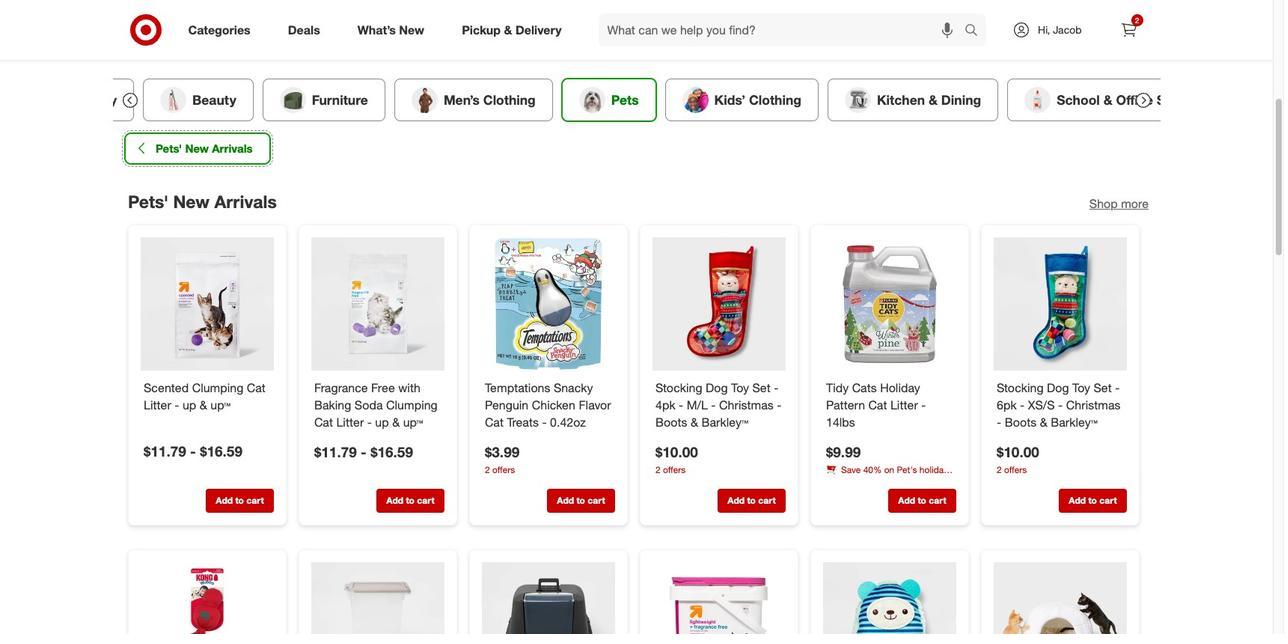Task type: locate. For each thing, give the bounding box(es) containing it.
hi,
[[1038, 23, 1050, 36]]

1 horizontal spatial up
[[375, 414, 389, 429]]

clothing right men's
[[483, 92, 535, 107]]

2
[[1135, 16, 1139, 25], [485, 464, 490, 475], [655, 464, 660, 475], [997, 464, 1002, 475]]

pets' new arrivals down "beauty" button
[[155, 141, 252, 156]]

scented clumping cat litter - up & up™
[[143, 380, 265, 412]]

1 horizontal spatial $10.00
[[997, 442, 1039, 460]]

$10.00 2 offers down 4pk
[[655, 442, 698, 475]]

$11.79 - $16.59 down soda
[[314, 442, 413, 460]]

1 vertical spatial up
[[375, 414, 389, 429]]

0 horizontal spatial dog
[[706, 380, 728, 395]]

pets' down "beauty" button
[[155, 141, 182, 156]]

holiday
[[880, 380, 920, 395]]

you may also like link
[[621, 22, 731, 54]]

$10.00 for stocking dog toy set - 6pk - xs/s - christmas - boots & barkley™
[[997, 442, 1039, 460]]

1 horizontal spatial $10.00 2 offers
[[997, 442, 1039, 475]]

0 horizontal spatial clothing
[[483, 92, 535, 107]]

tidy cats holiday pattern cat litter - 14lbs link
[[826, 379, 953, 431]]

0 horizontal spatial litter
[[143, 397, 171, 412]]

pets'
[[155, 141, 182, 156], [128, 191, 168, 212]]

dog inside stocking dog toy set - 6pk - xs/s - christmas - boots & barkley™
[[1047, 380, 1069, 395]]

0 horizontal spatial $16.59
[[200, 442, 242, 459]]

toy inside "stocking dog toy set - 4pk - m/l - christmas - boots & barkley™"
[[731, 380, 749, 395]]

2 down 4pk
[[655, 464, 660, 475]]

1 horizontal spatial set
[[1094, 380, 1112, 395]]

save
[[841, 464, 861, 475]]

new inside "link"
[[399, 22, 425, 37]]

men's clothing button
[[394, 78, 553, 121]]

clumping right scented at left bottom
[[192, 380, 243, 395]]

barkley™ inside stocking dog toy set - 6pk - xs/s - christmas - boots & barkley™
[[1051, 414, 1098, 429]]

pickup & delivery
[[462, 22, 562, 37]]

3 to from the left
[[576, 495, 585, 506]]

3 cart from the left
[[587, 495, 605, 506]]

christmas inside "stocking dog toy set - 4pk - m/l - christmas - boots & barkley™"
[[719, 397, 773, 412]]

4 add from the left
[[727, 495, 744, 506]]

0 vertical spatial pets'
[[155, 141, 182, 156]]

1 vertical spatial up™
[[403, 414, 423, 429]]

you
[[630, 29, 650, 44]]

1 set from the left
[[752, 380, 770, 395]]

6 cart from the left
[[1099, 495, 1117, 506]]

2 add to cart from the left
[[386, 495, 434, 506]]

temptations snacky penguin chicken flavor cat treats - 0.42oz image
[[482, 237, 615, 370], [482, 237, 615, 370]]

1 horizontal spatial clumping
[[386, 397, 437, 412]]

1 horizontal spatial stocking
[[997, 380, 1044, 395]]

1 add from the left
[[215, 495, 232, 506]]

0 vertical spatial up
[[182, 397, 196, 412]]

barkley™ for m/l
[[701, 414, 748, 429]]

add to cart button for temptations snacky penguin chicken flavor cat treats - 0.42oz
[[547, 489, 615, 513]]

kitchen & dining button
[[827, 78, 998, 121]]

1 to from the left
[[235, 495, 244, 506]]

3 offers from the left
[[1004, 464, 1027, 475]]

0 vertical spatial arrivals
[[212, 141, 252, 156]]

1 horizontal spatial toy
[[1072, 380, 1090, 395]]

$11.79 for scented clumping cat litter - up & up™
[[143, 442, 186, 459]]

4 add to cart button from the left
[[717, 489, 786, 513]]

2 add to cart button from the left
[[376, 489, 444, 513]]

4 cart from the left
[[758, 495, 776, 506]]

boots
[[655, 414, 687, 429], [1005, 414, 1037, 429]]

$16.59 down scented clumping cat litter - up & up™ "link"
[[200, 442, 242, 459]]

2 cart from the left
[[417, 495, 434, 506]]

clumping down with
[[386, 397, 437, 412]]

christmas for m/l
[[719, 397, 773, 412]]

2 $10.00 2 offers from the left
[[997, 442, 1039, 475]]

2 clothing from the left
[[749, 92, 801, 107]]

stocking dog toy set - 6pk - xs/s - christmas - boots & barkley™ image
[[994, 237, 1127, 370], [994, 237, 1127, 370]]

1 horizontal spatial dog
[[1047, 380, 1069, 395]]

offers for stocking dog toy set - 6pk - xs/s - christmas - boots & barkley™
[[1004, 464, 1027, 475]]

add for stocking dog toy set - 6pk - xs/s - christmas - boots & barkley™
[[1069, 495, 1086, 506]]

tidy cats holiday pattern cat litter - 14lbs image
[[823, 237, 956, 370], [823, 237, 956, 370]]

offers down $3.99
[[492, 464, 515, 475]]

barkley™
[[701, 414, 748, 429], [1051, 414, 1098, 429]]

1 horizontal spatial litter
[[336, 414, 364, 429]]

xs/s
[[1028, 397, 1055, 412]]

$10.00 down 4pk
[[655, 442, 698, 460]]

5 add from the left
[[898, 495, 915, 506]]

0 horizontal spatial up
[[182, 397, 196, 412]]

2 toy from the left
[[1072, 380, 1090, 395]]

2 barkley™ from the left
[[1051, 414, 1098, 429]]

enclosed waste cat pan - xl - up & up™ image
[[482, 562, 615, 634], [482, 562, 615, 634]]

$11.79 - $16.59 down scented clumping cat litter - up & up™
[[143, 442, 242, 459]]

new down "beauty" button
[[185, 141, 209, 156]]

0 horizontal spatial stocking
[[655, 380, 702, 395]]

5 cart from the left
[[929, 495, 946, 506]]

barkley™ down m/l
[[701, 414, 748, 429]]

6 add from the left
[[1069, 495, 1086, 506]]

pet's
[[897, 464, 917, 475]]

1 horizontal spatial christmas
[[1066, 397, 1121, 412]]

0 horizontal spatial christmas
[[719, 397, 773, 412]]

cat inside the fragrance free with baking soda clumping cat litter - up & up™
[[314, 414, 333, 429]]

$11.79 for fragrance free with baking soda clumping cat litter - up & up™
[[314, 442, 357, 460]]

$16.59 down the fragrance free with baking soda clumping cat litter - up & up™ link
[[370, 442, 413, 460]]

boots for 4pk
[[655, 414, 687, 429]]

5 to from the left
[[918, 495, 926, 506]]

1 toy from the left
[[731, 380, 749, 395]]

& inside scented clumping cat litter - up & up™
[[199, 397, 207, 412]]

2 boots from the left
[[1005, 414, 1037, 429]]

& inside school & office supplies button
[[1104, 92, 1113, 107]]

pickup
[[462, 22, 501, 37]]

boots inside stocking dog toy set - 6pk - xs/s - christmas - boots & barkley™
[[1005, 414, 1037, 429]]

set for stocking dog toy set - 6pk - xs/s - christmas - boots & barkley™
[[1094, 380, 1112, 395]]

clothing right kids'
[[749, 92, 801, 107]]

dog
[[706, 380, 728, 395], [1047, 380, 1069, 395]]

0 horizontal spatial offers
[[492, 464, 515, 475]]

40%
[[863, 464, 882, 475]]

up down scented at left bottom
[[182, 397, 196, 412]]

1 add to cart from the left
[[215, 495, 264, 506]]

3 add to cart from the left
[[557, 495, 605, 506]]

3 add from the left
[[557, 495, 574, 506]]

2 horizontal spatial offers
[[1004, 464, 1027, 475]]

chicken
[[532, 397, 575, 412]]

boots down 6pk
[[1005, 414, 1037, 429]]

$16.59
[[200, 442, 242, 459], [370, 442, 413, 460]]

2 dog from the left
[[1047, 380, 1069, 395]]

christmas right xs/s in the bottom of the page
[[1066, 397, 1121, 412]]

litter down scented at left bottom
[[143, 397, 171, 412]]

arrivals down pets' new arrivals button
[[214, 191, 276, 212]]

-
[[774, 380, 778, 395], [1115, 380, 1120, 395], [174, 397, 179, 412], [679, 397, 683, 412], [711, 397, 716, 412], [777, 397, 781, 412], [921, 397, 926, 412], [1020, 397, 1025, 412], [1058, 397, 1063, 412], [367, 414, 372, 429], [542, 414, 547, 429], [997, 414, 1001, 429], [190, 442, 196, 459], [361, 442, 366, 460]]

add to cart button for stocking dog toy set - 4pk - m/l - christmas - boots & barkley™
[[717, 489, 786, 513]]

gingerbread playhouse snow fort cave cat enclosed bed - wondershop™ white s image
[[994, 562, 1127, 634], [994, 562, 1127, 634]]

to for stocking dog toy set - 4pk - m/l - christmas - boots & barkley™
[[747, 495, 756, 506]]

also
[[679, 29, 701, 44]]

3 add to cart button from the left
[[547, 489, 615, 513]]

up™
[[210, 397, 230, 412], [403, 414, 423, 429]]

add for stocking dog toy set - 4pk - m/l - christmas - boots & barkley™
[[727, 495, 744, 506]]

1 horizontal spatial boots
[[1005, 414, 1037, 429]]

pickup & delivery link
[[449, 13, 581, 46]]

$11.79 down scented at left bottom
[[143, 442, 186, 459]]

2 horizontal spatial litter
[[890, 397, 918, 412]]

cart for temptations snacky penguin chicken flavor cat treats - 0.42oz
[[587, 495, 605, 506]]

2 link
[[1113, 13, 1146, 46]]

boots inside "stocking dog toy set - 4pk - m/l - christmas - boots & barkley™"
[[655, 414, 687, 429]]

& inside stocking dog toy set - 6pk - xs/s - christmas - boots & barkley™
[[1040, 414, 1047, 429]]

set inside "stocking dog toy set - 4pk - m/l - christmas - boots & barkley™"
[[752, 380, 770, 395]]

tidy
[[826, 380, 849, 395]]

clothing
[[483, 92, 535, 107], [749, 92, 801, 107]]

0 horizontal spatial $11.79 - $16.59
[[143, 442, 242, 459]]

6 to from the left
[[1088, 495, 1097, 506]]

$10.00 2 offers
[[655, 442, 698, 475], [997, 442, 1039, 475]]

pet food storage tub with built-in scoop - up & up™ image
[[311, 562, 444, 634], [311, 562, 444, 634]]

0 vertical spatial new
[[399, 22, 425, 37]]

litter inside the fragrance free with baking soda clumping cat litter - up & up™
[[336, 414, 364, 429]]

pets' inside pets' new arrivals button
[[155, 141, 182, 156]]

categories
[[188, 22, 251, 37]]

cart
[[246, 495, 264, 506], [417, 495, 434, 506], [587, 495, 605, 506], [758, 495, 776, 506], [929, 495, 946, 506], [1099, 495, 1117, 506]]

up down soda
[[375, 414, 389, 429]]

0 vertical spatial clumping
[[192, 380, 243, 395]]

2 set from the left
[[1094, 380, 1112, 395]]

dog up xs/s in the bottom of the page
[[1047, 380, 1069, 395]]

m/l
[[687, 397, 708, 412]]

$10.00 down 6pk
[[997, 442, 1039, 460]]

2 inside $3.99 2 offers
[[485, 464, 490, 475]]

cat inside "temptations snacky penguin chicken flavor cat treats - 0.42oz"
[[485, 414, 503, 429]]

1 horizontal spatial barkley™
[[1051, 414, 1098, 429]]

scented clumping cat litter - up & up™ image
[[140, 237, 274, 370], [140, 237, 274, 370]]

&
[[504, 22, 512, 37], [929, 92, 938, 107], [1104, 92, 1113, 107], [199, 397, 207, 412], [392, 414, 400, 429], [691, 414, 698, 429], [1040, 414, 1047, 429]]

deals link
[[275, 13, 339, 46]]

to for fragrance free with baking soda clumping cat litter - up & up™
[[406, 495, 414, 506]]

to for tidy cats holiday pattern cat litter - 14lbs
[[918, 495, 926, 506]]

1 horizontal spatial clothing
[[749, 92, 801, 107]]

hi, jacob
[[1038, 23, 1082, 36]]

0 horizontal spatial toy
[[731, 380, 749, 395]]

1 $10.00 2 offers from the left
[[655, 442, 698, 475]]

kitchen
[[877, 92, 925, 107]]

2 for stocking dog toy set - 4pk - m/l - christmas - boots & barkley™
[[655, 464, 660, 475]]

6 add to cart button from the left
[[1059, 489, 1127, 513]]

1 horizontal spatial offers
[[663, 464, 686, 475]]

0 horizontal spatial $10.00
[[655, 442, 698, 460]]

2 christmas from the left
[[1066, 397, 1121, 412]]

1 add to cart button from the left
[[205, 489, 274, 513]]

1 horizontal spatial $11.79 - $16.59
[[314, 442, 413, 460]]

barkley™ inside "stocking dog toy set - 4pk - m/l - christmas - boots & barkley™"
[[701, 414, 748, 429]]

fragrance free with baking soda clumping cat litter - up & up™ link
[[314, 379, 441, 431]]

what's new link
[[345, 13, 443, 46]]

pets' new arrivals down pets' new arrivals button
[[128, 191, 276, 212]]

2 $10.00 from the left
[[997, 442, 1039, 460]]

shop more
[[1089, 196, 1149, 211]]

1 offers from the left
[[492, 464, 515, 475]]

offers down 4pk
[[663, 464, 686, 475]]

1 dog from the left
[[706, 380, 728, 395]]

add to cart
[[215, 495, 264, 506], [386, 495, 434, 506], [557, 495, 605, 506], [727, 495, 776, 506], [898, 495, 946, 506], [1069, 495, 1117, 506]]

1 boots from the left
[[655, 414, 687, 429]]

with
[[398, 380, 420, 395]]

beauty
[[192, 92, 236, 107]]

0 horizontal spatial barkley™
[[701, 414, 748, 429]]

fragrance free with baking soda lightweight clumping cat litter - 17.5lbs - up & up™ image
[[652, 562, 786, 634], [652, 562, 786, 634]]

$11.79 - $16.59 for up™
[[143, 442, 242, 459]]

kong holiday red wubba dog toy image
[[140, 562, 274, 634], [140, 562, 274, 634]]

$11.79 - $16.59 for litter
[[314, 442, 413, 460]]

1 cart from the left
[[246, 495, 264, 506]]

offers down 6pk
[[1004, 464, 1027, 475]]

1 vertical spatial pets'
[[128, 191, 168, 212]]

dog for xs/s
[[1047, 380, 1069, 395]]

5 add to cart from the left
[[898, 495, 946, 506]]

0 horizontal spatial up™
[[210, 397, 230, 412]]

1 vertical spatial new
[[185, 141, 209, 156]]

4pk
[[655, 397, 675, 412]]

dog inside "stocking dog toy set - 4pk - m/l - christmas - boots & barkley™"
[[706, 380, 728, 395]]

0 horizontal spatial set
[[752, 380, 770, 395]]

0 vertical spatial pets' new arrivals
[[155, 141, 252, 156]]

toy for xs/s
[[1072, 380, 1090, 395]]

0 horizontal spatial $10.00 2 offers
[[655, 442, 698, 475]]

christmas
[[719, 397, 773, 412], [1066, 397, 1121, 412]]

stocking dog toy set - 4pk - m/l - christmas - boots & barkley™ image
[[652, 237, 786, 370], [652, 237, 786, 370]]

up™ inside scented clumping cat litter - up & up™
[[210, 397, 230, 412]]

to for stocking dog toy set - 6pk - xs/s - christmas - boots & barkley™
[[1088, 495, 1097, 506]]

plush animal dog toy - boots & barkley™ - s image
[[823, 562, 956, 634], [823, 562, 956, 634]]

1 horizontal spatial up™
[[403, 414, 423, 429]]

0 horizontal spatial $11.79
[[143, 442, 186, 459]]

pets' down pets' new arrivals button
[[128, 191, 168, 212]]

dog up m/l
[[706, 380, 728, 395]]

offers inside $3.99 2 offers
[[492, 464, 515, 475]]

stocking up 4pk
[[655, 380, 702, 395]]

delivery
[[516, 22, 562, 37]]

2 add from the left
[[386, 495, 403, 506]]

toy inside stocking dog toy set - 6pk - xs/s - christmas - boots & barkley™
[[1072, 380, 1090, 395]]

top sellers
[[551, 29, 612, 44]]

stocking
[[655, 380, 702, 395], [997, 380, 1044, 395]]

clumping inside scented clumping cat litter - up & up™
[[192, 380, 243, 395]]

clumping inside the fragrance free with baking soda clumping cat litter - up & up™
[[386, 397, 437, 412]]

furniture button
[[262, 78, 385, 121]]

1 clothing from the left
[[483, 92, 535, 107]]

add to cart button for stocking dog toy set - 6pk - xs/s - christmas - boots & barkley™
[[1059, 489, 1127, 513]]

litter down holiday
[[890, 397, 918, 412]]

2 down $3.99
[[485, 464, 490, 475]]

6 add to cart from the left
[[1069, 495, 1117, 506]]

new right what's
[[399, 22, 425, 37]]

4 add to cart from the left
[[727, 495, 776, 506]]

add to cart button
[[205, 489, 274, 513], [376, 489, 444, 513], [547, 489, 615, 513], [717, 489, 786, 513], [888, 489, 956, 513], [1059, 489, 1127, 513]]

2 for temptations snacky penguin chicken flavor cat treats - 0.42oz
[[485, 464, 490, 475]]

deals
[[288, 22, 320, 37]]

kids' clothing button
[[665, 78, 819, 121]]

2 vertical spatial new
[[173, 191, 209, 212]]

litter inside scented clumping cat litter - up & up™
[[143, 397, 171, 412]]

boots down 4pk
[[655, 414, 687, 429]]

up inside the fragrance free with baking soda clumping cat litter - up & up™
[[375, 414, 389, 429]]

new down pets' new arrivals button
[[173, 191, 209, 212]]

to
[[235, 495, 244, 506], [406, 495, 414, 506], [576, 495, 585, 506], [747, 495, 756, 506], [918, 495, 926, 506], [1088, 495, 1097, 506]]

add for temptations snacky penguin chicken flavor cat treats - 0.42oz
[[557, 495, 574, 506]]

1 $10.00 from the left
[[655, 442, 698, 460]]

1 horizontal spatial $16.59
[[370, 442, 413, 460]]

0 horizontal spatial clumping
[[192, 380, 243, 395]]

kitchen & dining
[[877, 92, 981, 107]]

what's new
[[358, 22, 425, 37]]

clothing for men's clothing
[[483, 92, 535, 107]]

barkley™ down xs/s in the bottom of the page
[[1051, 414, 1098, 429]]

cart for tidy cats holiday pattern cat litter - 14lbs
[[929, 495, 946, 506]]

1 barkley™ from the left
[[701, 414, 748, 429]]

2 stocking from the left
[[997, 380, 1044, 395]]

set
[[752, 380, 770, 395], [1094, 380, 1112, 395]]

cart for stocking dog toy set - 6pk - xs/s - christmas - boots & barkley™
[[1099, 495, 1117, 506]]

0 vertical spatial up™
[[210, 397, 230, 412]]

$10.00 2 offers down 6pk
[[997, 442, 1039, 475]]

0 horizontal spatial boots
[[655, 414, 687, 429]]

fragrance free with baking soda clumping cat litter - up & up™ image
[[311, 237, 444, 370], [311, 237, 444, 370]]

$11.79 down baking
[[314, 442, 357, 460]]

stocking for 4pk
[[655, 380, 702, 395]]

christmas right m/l
[[719, 397, 773, 412]]

2 right holiday
[[997, 464, 1002, 475]]

$11.79 - $16.59
[[143, 442, 242, 459], [314, 442, 413, 460]]

stocking up 6pk
[[997, 380, 1044, 395]]

litter down baking
[[336, 414, 364, 429]]

1 horizontal spatial $11.79
[[314, 442, 357, 460]]

2 offers from the left
[[663, 464, 686, 475]]

set for stocking dog toy set - 4pk - m/l - christmas - boots & barkley™
[[752, 380, 770, 395]]

2 to from the left
[[406, 495, 414, 506]]

1 vertical spatial clumping
[[386, 397, 437, 412]]

stocking inside "stocking dog toy set - 4pk - m/l - christmas - boots & barkley™"
[[655, 380, 702, 395]]

$10.00 2 offers for stocking dog toy set - 6pk - xs/s - christmas - boots & barkley™
[[997, 442, 1039, 475]]

4 to from the left
[[747, 495, 756, 506]]

$10.00
[[655, 442, 698, 460], [997, 442, 1039, 460]]

pets' new arrivals
[[155, 141, 252, 156], [128, 191, 276, 212]]

1 christmas from the left
[[719, 397, 773, 412]]

clothing for kids' clothing
[[749, 92, 801, 107]]

offers
[[492, 464, 515, 475], [663, 464, 686, 475], [1004, 464, 1027, 475]]

set inside stocking dog toy set - 6pk - xs/s - christmas - boots & barkley™
[[1094, 380, 1112, 395]]

christmas inside stocking dog toy set - 6pk - xs/s - christmas - boots & barkley™
[[1066, 397, 1121, 412]]

pets' new arrivals button
[[125, 133, 270, 164]]

- inside scented clumping cat litter - up & up™
[[174, 397, 179, 412]]

add for tidy cats holiday pattern cat litter - 14lbs
[[898, 495, 915, 506]]

1 stocking from the left
[[655, 380, 702, 395]]

arrivals
[[212, 141, 252, 156], [214, 191, 276, 212]]

shop
[[1089, 196, 1118, 211]]

5 add to cart button from the left
[[888, 489, 956, 513]]

stocking inside stocking dog toy set - 6pk - xs/s - christmas - boots & barkley™
[[997, 380, 1044, 395]]

arrivals down beauty
[[212, 141, 252, 156]]

add to cart for scented clumping cat litter - up & up™
[[215, 495, 264, 506]]

add for fragrance free with baking soda clumping cat litter - up & up™
[[386, 495, 403, 506]]

litter inside tidy cats holiday pattern cat litter - 14lbs
[[890, 397, 918, 412]]

& inside 'pickup & delivery' link
[[504, 22, 512, 37]]



Task type: describe. For each thing, give the bounding box(es) containing it.
1 vertical spatial pets' new arrivals
[[128, 191, 276, 212]]

top sellers link
[[542, 22, 621, 54]]

new inside button
[[185, 141, 209, 156]]

scented
[[143, 380, 188, 395]]

offers for temptations snacky penguin chicken flavor cat treats - 0.42oz
[[492, 464, 515, 475]]

more
[[1121, 196, 1149, 211]]

to for temptations snacky penguin chicken flavor cat treats - 0.42oz
[[576, 495, 585, 506]]

dog for m/l
[[706, 380, 728, 395]]

2 for stocking dog toy set - 6pk - xs/s - christmas - boots & barkley™
[[997, 464, 1002, 475]]

add for scented clumping cat litter - up & up™
[[215, 495, 232, 506]]

What can we help you find? suggestions appear below search field
[[598, 13, 969, 46]]

school & office supplies
[[1057, 92, 1210, 107]]

baby
[[85, 92, 116, 107]]

pets' new arrivals inside button
[[155, 141, 252, 156]]

cart for fragrance free with baking soda clumping cat litter - up & up™
[[417, 495, 434, 506]]

$16.59 for up™
[[200, 442, 242, 459]]

boots for 6pk
[[1005, 414, 1037, 429]]

baking
[[314, 397, 351, 412]]

holiday
[[919, 464, 948, 475]]

- inside tidy cats holiday pattern cat litter - 14lbs
[[921, 397, 926, 412]]

& inside kitchen & dining "button"
[[929, 92, 938, 107]]

$3.99 2 offers
[[485, 442, 519, 475]]

cat inside scented clumping cat litter - up & up™
[[247, 380, 265, 395]]

pattern
[[826, 397, 865, 412]]

- inside "temptations snacky penguin chicken flavor cat treats - 0.42oz"
[[542, 414, 547, 429]]

- inside the fragrance free with baking soda clumping cat litter - up & up™
[[367, 414, 372, 429]]

stocking dog toy set - 6pk - xs/s - christmas - boots & barkley™ link
[[997, 379, 1124, 431]]

stocking dog toy set - 4pk - m/l - christmas - boots & barkley™ link
[[655, 379, 783, 431]]

jacob
[[1053, 23, 1082, 36]]

pets
[[611, 92, 639, 107]]

search button
[[958, 13, 994, 49]]

shop more button
[[1089, 195, 1149, 212]]

dining
[[941, 92, 981, 107]]

$16.59 for litter
[[370, 442, 413, 460]]

temptations snacky penguin chicken flavor cat treats - 0.42oz
[[485, 380, 611, 429]]

supplies
[[1157, 92, 1210, 107]]

$10.00 for stocking dog toy set - 4pk - m/l - christmas - boots & barkley™
[[655, 442, 698, 460]]

soda
[[354, 397, 383, 412]]

to for scented clumping cat litter - up & up™
[[235, 495, 244, 506]]

add to cart for tidy cats holiday pattern cat litter - 14lbs
[[898, 495, 946, 506]]

add to cart for temptations snacky penguin chicken flavor cat treats - 0.42oz
[[557, 495, 605, 506]]

$3.99
[[485, 442, 519, 460]]

cart for stocking dog toy set - 4pk - m/l - christmas - boots & barkley™
[[758, 495, 776, 506]]

like
[[704, 29, 722, 44]]

flavor
[[579, 397, 611, 412]]

barkley™ for xs/s
[[1051, 414, 1098, 429]]

offers for stocking dog toy set - 4pk - m/l - christmas - boots & barkley™
[[663, 464, 686, 475]]

& inside "stocking dog toy set - 4pk - m/l - christmas - boots & barkley™"
[[691, 414, 698, 429]]

baby button
[[36, 78, 134, 121]]

save 40% on pet's holiday items
[[826, 464, 948, 488]]

stocking dog toy set - 6pk - xs/s - christmas - boots & barkley™
[[997, 380, 1121, 429]]

treats
[[507, 414, 539, 429]]

stocking dog toy set - 4pk - m/l - christmas - boots & barkley™
[[655, 380, 781, 429]]

snacky
[[553, 380, 593, 395]]

fragrance free with baking soda clumping cat litter - up & up™
[[314, 380, 437, 429]]

pets button
[[562, 78, 656, 121]]

christmas for xs/s
[[1066, 397, 1121, 412]]

free
[[371, 380, 395, 395]]

& inside the fragrance free with baking soda clumping cat litter - up & up™
[[392, 414, 400, 429]]

school & office supplies button
[[1007, 78, 1228, 121]]

2 right jacob
[[1135, 16, 1139, 25]]

$10.00 2 offers for stocking dog toy set - 4pk - m/l - christmas - boots & barkley™
[[655, 442, 698, 475]]

up™ inside the fragrance free with baking soda clumping cat litter - up & up™
[[403, 414, 423, 429]]

kids'
[[714, 92, 745, 107]]

14lbs
[[826, 414, 855, 429]]

add to cart button for tidy cats holiday pattern cat litter - 14lbs
[[888, 489, 956, 513]]

temptations
[[485, 380, 550, 395]]

items
[[826, 477, 848, 488]]

search
[[958, 24, 994, 39]]

top
[[551, 29, 572, 44]]

add to cart for fragrance free with baking soda clumping cat litter - up & up™
[[386, 495, 434, 506]]

add to cart for stocking dog toy set - 4pk - m/l - christmas - boots & barkley™
[[727, 495, 776, 506]]

1 vertical spatial arrivals
[[214, 191, 276, 212]]

sellers
[[575, 29, 612, 44]]

6pk
[[997, 397, 1017, 412]]

$9.99
[[826, 442, 861, 460]]

office
[[1116, 92, 1153, 107]]

0.42oz
[[550, 414, 586, 429]]

temptations snacky penguin chicken flavor cat treats - 0.42oz link
[[485, 379, 612, 431]]

cats
[[852, 380, 877, 395]]

school
[[1057, 92, 1100, 107]]

scented clumping cat litter - up & up™ link
[[143, 379, 271, 413]]

cart for scented clumping cat litter - up & up™
[[246, 495, 264, 506]]

add to cart for stocking dog toy set - 6pk - xs/s - christmas - boots & barkley™
[[1069, 495, 1117, 506]]

beauty button
[[143, 78, 253, 121]]

save 40% on pet's holiday items button
[[826, 463, 956, 488]]

up inside scented clumping cat litter - up & up™
[[182, 397, 196, 412]]

toy for m/l
[[731, 380, 749, 395]]

men's clothing
[[443, 92, 535, 107]]

kids' clothing
[[714, 92, 801, 107]]

add to cart button for scented clumping cat litter - up & up™
[[205, 489, 274, 513]]

stocking for 6pk
[[997, 380, 1044, 395]]

on
[[884, 464, 894, 475]]

tidy cats holiday pattern cat litter - 14lbs
[[826, 380, 926, 429]]

fragrance
[[314, 380, 368, 395]]

you may also like
[[630, 29, 722, 44]]

arrivals inside button
[[212, 141, 252, 156]]

what's
[[358, 22, 396, 37]]

may
[[653, 29, 676, 44]]

furniture
[[312, 92, 368, 107]]

categories link
[[176, 13, 269, 46]]

cat inside tidy cats holiday pattern cat litter - 14lbs
[[868, 397, 887, 412]]

add to cart button for fragrance free with baking soda clumping cat litter - up & up™
[[376, 489, 444, 513]]

men's
[[443, 92, 479, 107]]

penguin
[[485, 397, 528, 412]]



Task type: vqa. For each thing, say whether or not it's contained in the screenshot.
search
yes



